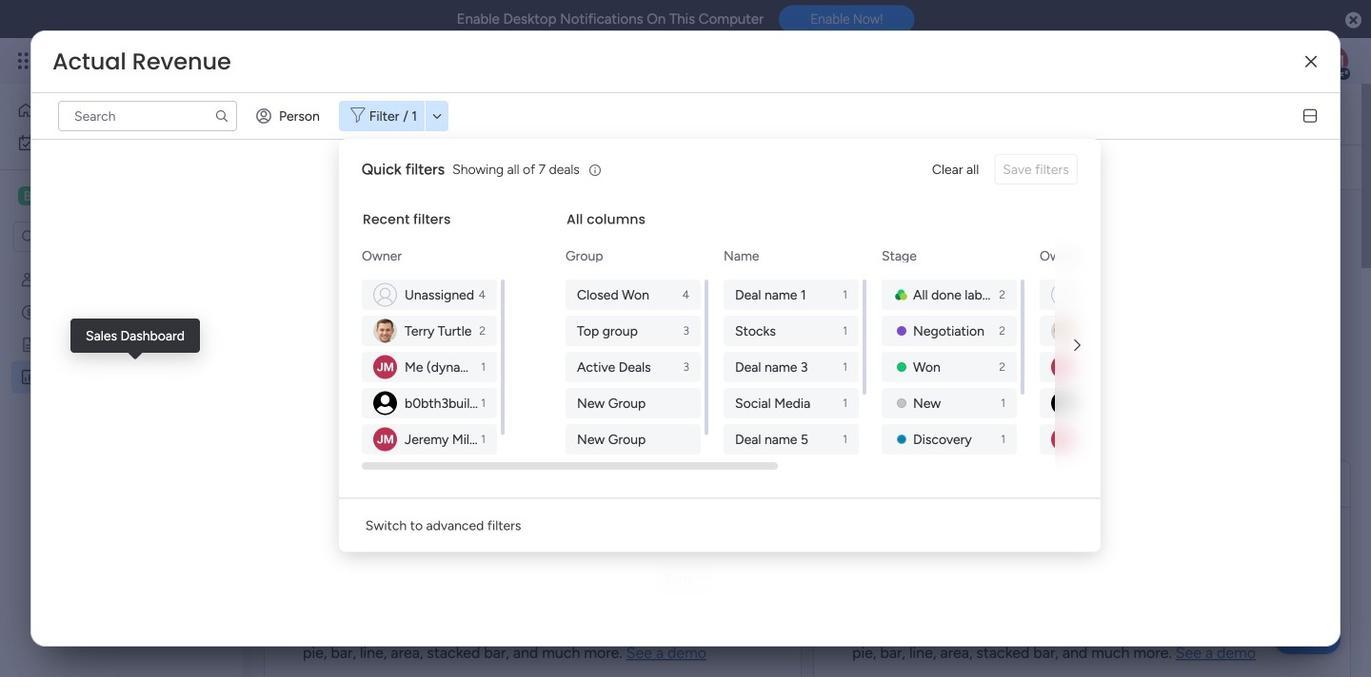 Task type: describe. For each thing, give the bounding box(es) containing it.
v2 fullscreen image
[[1314, 478, 1327, 492]]

name group
[[723, 280, 862, 528]]

group group
[[565, 280, 704, 455]]

add to favorites image
[[556, 104, 575, 123]]

2 vertical spatial option
[[0, 263, 243, 267]]

2 owner group from the left
[[1040, 280, 1179, 455]]

select product image
[[17, 51, 36, 70]]

stage group
[[882, 280, 1021, 528]]

dapulse close image
[[1345, 11, 1362, 30]]

v2 split view image
[[1304, 109, 1317, 123]]

search image
[[437, 160, 452, 175]]

1 vertical spatial option
[[11, 128, 231, 158]]

search image
[[214, 109, 229, 124]]



Task type: locate. For each thing, give the bounding box(es) containing it.
share image
[[1216, 104, 1235, 123]]

option
[[11, 95, 203, 126], [11, 128, 231, 158], [0, 263, 243, 267]]

arrow down image
[[426, 105, 449, 128]]

public dashboard image
[[20, 369, 38, 387]]

public board image
[[20, 336, 38, 354]]

b0bth3builder2k23@gmail.com image
[[373, 392, 397, 416], [1051, 392, 1075, 416]]

1 b0bth3builder2k23@gmail.com image from the left
[[373, 392, 397, 416]]

None search field
[[58, 101, 237, 131], [287, 152, 460, 183], [58, 101, 237, 131], [287, 152, 460, 183]]

terry turtle image
[[1051, 319, 1075, 343]]

0 vertical spatial option
[[11, 95, 203, 126]]

list box
[[0, 260, 243, 651]]

terry turtle image
[[373, 319, 397, 343]]

1 horizontal spatial owner group
[[1040, 280, 1179, 455]]

workspace image
[[18, 186, 37, 207]]

0 horizontal spatial owner group
[[362, 280, 501, 455]]

1 owner group from the left
[[362, 280, 501, 455]]

0 horizontal spatial b0bth3builder2k23@gmail.com image
[[373, 392, 397, 416]]

dapulse x slim image
[[1305, 55, 1317, 69]]

1 horizontal spatial b0bth3builder2k23@gmail.com image
[[1051, 392, 1075, 416]]

owner group
[[362, 280, 501, 455], [1040, 280, 1179, 455]]

2 b0bth3builder2k23@gmail.com image from the left
[[1051, 392, 1075, 416]]

b0bth3builder2k23@gmail.com image down terry turtle image
[[1051, 392, 1075, 416]]

jeremy miller image
[[1318, 46, 1348, 76], [373, 356, 397, 379], [1051, 356, 1075, 379], [373, 428, 397, 452], [1051, 428, 1075, 452]]

Filter dashboard by text search field
[[287, 152, 460, 183]]

banner
[[252, 84, 1362, 190]]

b0bth3builder2k23@gmail.com image down terry turtle icon
[[373, 392, 397, 416]]

dialog
[[339, 139, 1371, 553]]

None field
[[48, 47, 236, 77], [282, 94, 546, 134], [292, 213, 549, 238], [292, 472, 422, 497], [842, 472, 1185, 497], [48, 47, 236, 77], [282, 94, 546, 134], [292, 213, 549, 238], [292, 472, 422, 497], [842, 472, 1185, 497]]

Filter dashboard by text search field
[[58, 101, 237, 131]]



Task type: vqa. For each thing, say whether or not it's contained in the screenshot.
Members on the left top of the page
no



